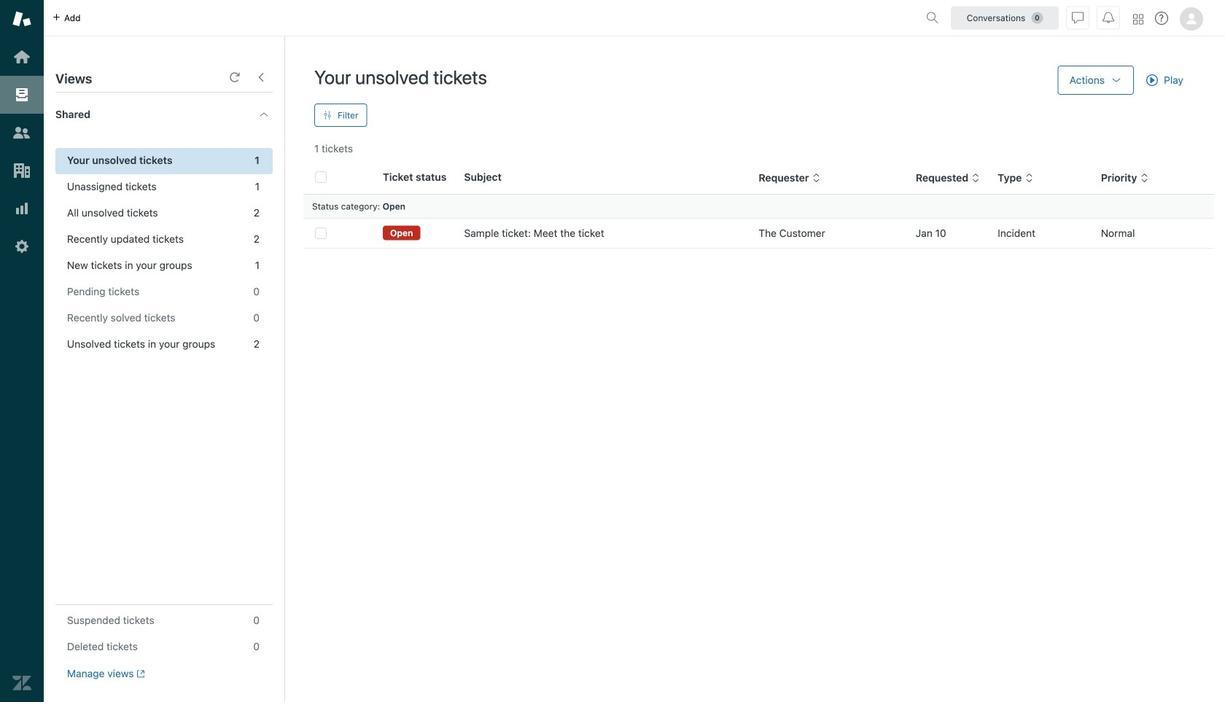 Task type: vqa. For each thing, say whether or not it's contained in the screenshot.
Help image
no



Task type: describe. For each thing, give the bounding box(es) containing it.
zendesk products image
[[1134, 14, 1144, 24]]

zendesk image
[[12, 674, 31, 693]]

views image
[[12, 85, 31, 104]]

hide panel views image
[[255, 71, 267, 83]]

customers image
[[12, 123, 31, 142]]

opens in a new tab image
[[134, 670, 145, 679]]

admin image
[[12, 237, 31, 256]]

get help image
[[1156, 12, 1169, 25]]

get started image
[[12, 47, 31, 66]]

organizations image
[[12, 161, 31, 180]]

refresh views pane image
[[229, 71, 241, 83]]



Task type: locate. For each thing, give the bounding box(es) containing it.
zendesk support image
[[12, 9, 31, 28]]

notifications image
[[1103, 12, 1115, 24]]

button displays agent's chat status as invisible. image
[[1072, 12, 1084, 24]]

heading
[[44, 93, 285, 136]]

reporting image
[[12, 199, 31, 218]]

row
[[303, 218, 1215, 248]]

main element
[[0, 0, 44, 703]]



